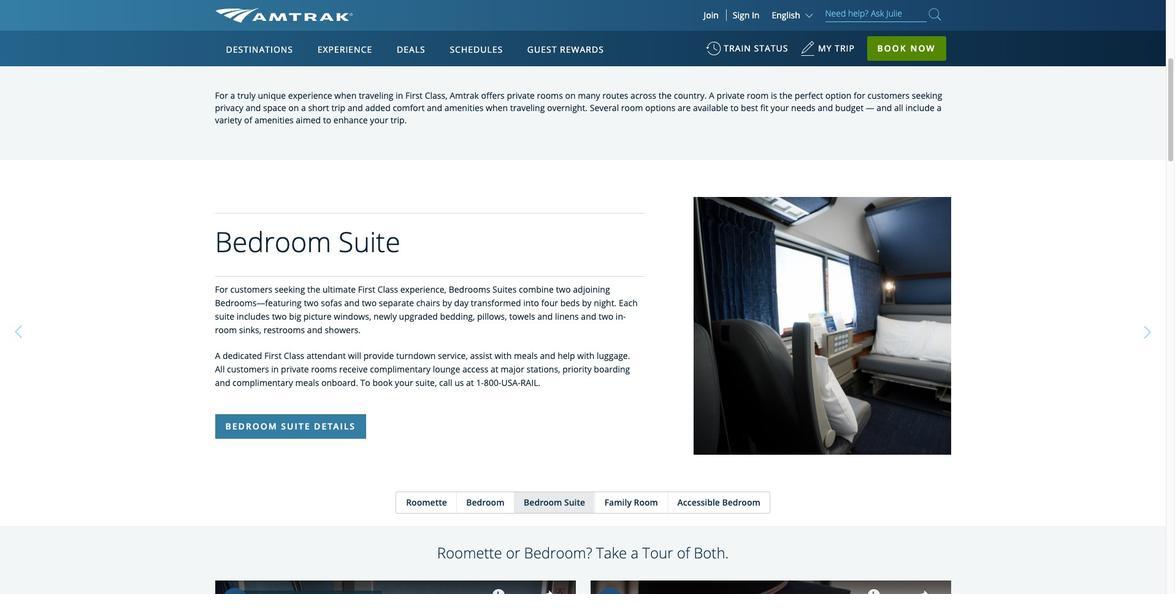 Task type: locate. For each thing, give the bounding box(es) containing it.
1 vertical spatial room
[[622, 102, 643, 114]]

roomette for roomette
[[406, 497, 447, 508]]

four
[[542, 297, 558, 309]]

complimentary down turndown
[[370, 363, 431, 375]]

1 horizontal spatial amenities
[[445, 102, 484, 114]]

regions map image
[[261, 102, 555, 274]]

book now button
[[867, 36, 947, 61]]

1 horizontal spatial first
[[358, 283, 376, 295]]

big
[[289, 310, 301, 322]]

the up options
[[659, 90, 672, 101]]

1 horizontal spatial suite
[[339, 223, 401, 260]]

2 horizontal spatial first
[[406, 90, 423, 101]]

when down offers
[[486, 102, 508, 114]]

sofas
[[321, 297, 342, 309]]

customers
[[868, 90, 910, 101], [230, 283, 273, 295], [227, 363, 269, 375]]

traveling left "overnight."
[[510, 102, 545, 114]]

bedding,
[[440, 310, 475, 322]]

0 vertical spatial at
[[491, 363, 499, 375]]

0 horizontal spatial first
[[265, 350, 282, 361]]

guest rewards button
[[523, 33, 609, 67]]

0 vertical spatial bedroom suite
[[215, 223, 401, 260]]

in
[[752, 9, 760, 21]]

0 vertical spatial when
[[335, 90, 357, 101]]

1 horizontal spatial class
[[378, 283, 398, 295]]

best
[[741, 102, 759, 114]]

two
[[556, 283, 571, 295], [304, 297, 319, 309], [362, 297, 377, 309], [272, 310, 287, 322], [599, 310, 614, 322]]

for for for a truly unique experience when traveling in first class, amtrak offers private rooms on many routes across the country. a private room is the perfect option for customers seeking privacy and space on a short trip and added comfort and amenities when traveling overnight. several room options are available to best fit your needs and budget — and all include a variety of amenities aimed to enhance your trip.
[[215, 90, 228, 101]]

bedroom suite up ultimate
[[215, 223, 401, 260]]

at left 1-
[[466, 377, 474, 388]]

1 horizontal spatial to
[[731, 102, 739, 114]]

2 horizontal spatial suite
[[565, 497, 586, 508]]

tour
[[643, 543, 674, 563]]

your down is
[[771, 102, 789, 114]]

1 horizontal spatial when
[[486, 102, 508, 114]]

for inside 'for a truly unique experience when traveling in first class, amtrak offers private rooms on many routes across the country. a private room is the perfect option for customers seeking privacy and space on a short trip and added comfort and amenities when traveling overnight. several room options are available to best fit your needs and budget — and all include a variety of amenities aimed to enhance your trip.'
[[215, 90, 228, 101]]

to
[[731, 102, 739, 114], [323, 114, 331, 126]]

separate
[[379, 297, 414, 309]]

1 vertical spatial in
[[271, 363, 279, 375]]

suite left family
[[565, 497, 586, 508]]

a inside 'for a truly unique experience when traveling in first class, amtrak offers private rooms on many routes across the country. a private room is the perfect option for customers seeking privacy and space on a short trip and added comfort and amenities when traveling overnight. several room options are available to best fit your needs and budget — and all include a variety of amenities aimed to enhance your trip.'
[[709, 90, 715, 101]]

complimentary down dedicated
[[233, 377, 293, 388]]

1 horizontal spatial your
[[395, 377, 413, 388]]

seeking up the include
[[912, 90, 943, 101]]

your right book
[[395, 377, 413, 388]]

your inside a dedicated first class attendant will provide turndown service, assist with meals and help with luggage. all customers in private rooms receive complimentary lounge access at major stations, priority boarding and complimentary meals onboard. to book your suite, call us at 1-800-usa-rail.
[[395, 377, 413, 388]]

0 horizontal spatial your
[[370, 114, 389, 126]]

options
[[646, 102, 676, 114]]

1 horizontal spatial private
[[507, 90, 535, 101]]

trip
[[835, 42, 855, 54]]

0 vertical spatial class
[[378, 283, 398, 295]]

seeking up big
[[275, 283, 305, 295]]

1 by from the left
[[443, 297, 452, 309]]

class inside for customers seeking the ultimate first class experience, bedrooms suites combine two adjoining bedrooms—featuring two sofas and two separate chairs by day transformed into four beds by night. each suite includes two big picture windows, newly upgraded bedding, pillows, towels and linens and two in- room sinks, restrooms and showers.
[[378, 283, 398, 295]]

2 vertical spatial your
[[395, 377, 413, 388]]

a up all
[[215, 350, 221, 361]]

across
[[631, 90, 657, 101]]

0 vertical spatial in
[[396, 90, 403, 101]]

seeking inside for customers seeking the ultimate first class experience, bedrooms suites combine two adjoining bedrooms—featuring two sofas and two separate chairs by day transformed into four beds by night. each suite includes two big picture windows, newly upgraded bedding, pillows, towels and linens and two in- room sinks, restrooms and showers.
[[275, 283, 305, 295]]

1 horizontal spatial with
[[578, 350, 595, 361]]

1 vertical spatial roomette
[[437, 543, 502, 563]]

2 horizontal spatial private
[[717, 90, 745, 101]]

for customers seeking the ultimate first class experience, bedrooms suites combine two adjoining bedrooms—featuring two sofas and two separate chairs by day transformed into four beds by night. each suite includes two big picture windows, newly upgraded bedding, pillows, towels and linens and two in- room sinks, restrooms and showers.
[[215, 283, 638, 336]]

customers up bedrooms—featuring
[[230, 283, 273, 295]]

complimentary
[[370, 363, 431, 375], [233, 377, 293, 388]]

and down picture
[[307, 324, 323, 336]]

0 horizontal spatial suite
[[281, 420, 311, 432]]

accessible bedroom
[[678, 497, 761, 508]]

0 horizontal spatial room
[[215, 324, 237, 336]]

room
[[634, 497, 658, 508]]

0 horizontal spatial rooms
[[311, 363, 337, 375]]

0 vertical spatial to
[[731, 102, 739, 114]]

0 vertical spatial room
[[747, 90, 769, 101]]

your
[[771, 102, 789, 114], [370, 114, 389, 126], [395, 377, 413, 388]]

overnight.
[[547, 102, 588, 114]]

1 horizontal spatial room
[[622, 102, 643, 114]]

2 vertical spatial customers
[[227, 363, 269, 375]]

0 vertical spatial complimentary
[[370, 363, 431, 375]]

suite
[[215, 310, 234, 322]]

amenities
[[445, 102, 484, 114], [255, 114, 294, 126]]

customers inside a dedicated first class attendant will provide turndown service, assist with meals and help with luggage. all customers in private rooms receive complimentary lounge access at major stations, priority boarding and complimentary meals onboard. to book your suite, call us at 1-800-usa-rail.
[[227, 363, 269, 375]]

1 horizontal spatial rooms
[[537, 90, 563, 101]]

on right space
[[289, 102, 299, 114]]

1 vertical spatial for
[[215, 283, 228, 295]]

0 horizontal spatial complimentary
[[233, 377, 293, 388]]

amenities down space
[[255, 114, 294, 126]]

pillows,
[[477, 310, 507, 322]]

roomette button
[[397, 492, 456, 513]]

with up major on the bottom
[[495, 350, 512, 361]]

0 horizontal spatial the
[[307, 283, 321, 295]]

1 vertical spatial when
[[486, 102, 508, 114]]

0 vertical spatial amenities
[[445, 102, 484, 114]]

1 vertical spatial to
[[323, 114, 331, 126]]

0 horizontal spatial private
[[281, 363, 309, 375]]

turndown
[[396, 350, 436, 361]]

800-
[[484, 377, 502, 388]]

0 horizontal spatial by
[[443, 297, 452, 309]]

room down across
[[622, 102, 643, 114]]

first right ultimate
[[358, 283, 376, 295]]

includes
[[237, 310, 270, 322]]

with
[[495, 350, 512, 361], [578, 350, 595, 361]]

take
[[597, 543, 627, 563]]

amtrak
[[450, 90, 479, 101]]

accessible
[[678, 497, 720, 508]]

0 horizontal spatial to
[[323, 114, 331, 126]]

in down restrooms
[[271, 363, 279, 375]]

will
[[348, 350, 362, 361]]

english
[[772, 9, 801, 21]]

1 horizontal spatial seeking
[[912, 90, 943, 101]]

0 horizontal spatial meals
[[295, 377, 319, 388]]

0 vertical spatial of
[[244, 114, 252, 126]]

0 horizontal spatial at
[[466, 377, 474, 388]]

customers down dedicated
[[227, 363, 269, 375]]

1 vertical spatial seeking
[[275, 283, 305, 295]]

0 vertical spatial seeking
[[912, 90, 943, 101]]

in up comfort
[[396, 90, 403, 101]]

by
[[443, 297, 452, 309], [582, 297, 592, 309]]

1 horizontal spatial of
[[677, 543, 690, 563]]

of inside 'for a truly unique experience when traveling in first class, amtrak offers private rooms on many routes across the country. a private room is the perfect option for customers seeking privacy and space on a short trip and added comfort and amenities when traveling overnight. several room options are available to best fit your needs and budget — and all include a variety of amenities aimed to enhance your trip.'
[[244, 114, 252, 126]]

in-
[[616, 310, 626, 322]]

1 horizontal spatial traveling
[[510, 102, 545, 114]]

and down 'four'
[[538, 310, 553, 322]]

1 horizontal spatial in
[[396, 90, 403, 101]]

a up aimed on the top of the page
[[301, 102, 306, 114]]

at
[[491, 363, 499, 375], [466, 377, 474, 388]]

1-
[[476, 377, 484, 388]]

room down suite
[[215, 324, 237, 336]]

bedroom suite up bedroom? on the bottom
[[524, 497, 586, 508]]

1 vertical spatial suite
[[281, 420, 311, 432]]

0 vertical spatial first
[[406, 90, 423, 101]]

0 horizontal spatial seeking
[[275, 283, 305, 295]]

showers.
[[325, 324, 361, 336]]

0 horizontal spatial with
[[495, 350, 512, 361]]

rooms down attendant
[[311, 363, 337, 375]]

1 vertical spatial complimentary
[[233, 377, 293, 388]]

1 vertical spatial of
[[677, 543, 690, 563]]

budget
[[836, 102, 864, 114]]

us
[[455, 377, 464, 388]]

suite up ultimate
[[339, 223, 401, 260]]

0 vertical spatial a
[[709, 90, 715, 101]]

amtrak image
[[215, 8, 353, 23]]

experience button
[[313, 33, 378, 67]]

0 vertical spatial rooms
[[537, 90, 563, 101]]

for up suite
[[215, 283, 228, 295]]

and up the stations,
[[540, 350, 556, 361]]

0 vertical spatial customers
[[868, 90, 910, 101]]

amenities down amtrak
[[445, 102, 484, 114]]

2 horizontal spatial your
[[771, 102, 789, 114]]

roomette for roomette or bedroom? take a tour of both.
[[437, 543, 502, 563]]

1 vertical spatial your
[[370, 114, 389, 126]]

1 vertical spatial bedroom suite
[[524, 497, 586, 508]]

rooms
[[537, 90, 563, 101], [311, 363, 337, 375]]

guest rewards
[[528, 44, 604, 55]]

a
[[709, 90, 715, 101], [215, 350, 221, 361]]

0 horizontal spatial amenities
[[255, 114, 294, 126]]

1 horizontal spatial by
[[582, 297, 592, 309]]

variety
[[215, 114, 242, 126]]

meals left "onboard."
[[295, 377, 319, 388]]

for for for customers seeking the ultimate first class experience, bedrooms suites combine two adjoining bedrooms—featuring two sofas and two separate chairs by day transformed into four beds by night. each suite includes two big picture windows, newly upgraded bedding, pillows, towels and linens and two in- room sinks, restrooms and showers.
[[215, 283, 228, 295]]

roomette inside button
[[406, 497, 447, 508]]

suite
[[339, 223, 401, 260], [281, 420, 311, 432], [565, 497, 586, 508]]

for up privacy
[[215, 90, 228, 101]]

private up best
[[717, 90, 745, 101]]

comfort
[[393, 102, 425, 114]]

2 with from the left
[[578, 350, 595, 361]]

and
[[246, 102, 261, 114], [348, 102, 363, 114], [427, 102, 443, 114], [818, 102, 834, 114], [877, 102, 893, 114], [344, 297, 360, 309], [538, 310, 553, 322], [581, 310, 597, 322], [307, 324, 323, 336], [540, 350, 556, 361], [215, 377, 230, 388]]

2 vertical spatial room
[[215, 324, 237, 336]]

room up "fit"
[[747, 90, 769, 101]]

and down the 'night.'
[[581, 310, 597, 322]]

class inside a dedicated first class attendant will provide turndown service, assist with meals and help with luggage. all customers in private rooms receive complimentary lounge access at major stations, priority boarding and complimentary meals onboard. to book your suite, call us at 1-800-usa-rail.
[[284, 350, 305, 361]]

roomette left bedroom 'button'
[[406, 497, 447, 508]]

all
[[895, 102, 904, 114]]

to down short
[[323, 114, 331, 126]]

2 vertical spatial suite
[[565, 497, 586, 508]]

with up priority
[[578, 350, 595, 361]]

0 horizontal spatial of
[[244, 114, 252, 126]]

for inside for customers seeking the ultimate first class experience, bedrooms suites combine two adjoining bedrooms—featuring two sofas and two separate chairs by day transformed into four beds by night. each suite includes two big picture windows, newly upgraded bedding, pillows, towels and linens and two in- room sinks, restrooms and showers.
[[215, 283, 228, 295]]

upgraded
[[399, 310, 438, 322]]

two up newly
[[362, 297, 377, 309]]

suite for bedroom suite button on the bottom of page
[[565, 497, 586, 508]]

by down adjoining
[[582, 297, 592, 309]]

at up 800-
[[491, 363, 499, 375]]

suite inside button
[[565, 497, 586, 508]]

first down restrooms
[[265, 350, 282, 361]]

and down the option
[[818, 102, 834, 114]]

1 for from the top
[[215, 90, 228, 101]]

1 horizontal spatial on
[[565, 90, 576, 101]]

a right take
[[631, 543, 639, 563]]

call
[[439, 377, 453, 388]]

customers up all
[[868, 90, 910, 101]]

1 vertical spatial a
[[215, 350, 221, 361]]

newly
[[374, 310, 397, 322]]

to left best
[[731, 102, 739, 114]]

first
[[406, 90, 423, 101], [358, 283, 376, 295], [265, 350, 282, 361]]

room
[[747, 90, 769, 101], [622, 102, 643, 114], [215, 324, 237, 336]]

0 horizontal spatial class
[[284, 350, 305, 361]]

for
[[215, 90, 228, 101], [215, 283, 228, 295]]

banner
[[0, 0, 1167, 283]]

1 vertical spatial first
[[358, 283, 376, 295]]

2 horizontal spatial room
[[747, 90, 769, 101]]

roomette left or
[[437, 543, 502, 563]]

1 horizontal spatial a
[[709, 90, 715, 101]]

deals
[[397, 44, 426, 55]]

receive
[[339, 363, 368, 375]]

application
[[261, 102, 555, 274]]

first up comfort
[[406, 90, 423, 101]]

rail.
[[521, 377, 541, 388]]

1 horizontal spatial at
[[491, 363, 499, 375]]

the left ultimate
[[307, 283, 321, 295]]

by left the day
[[443, 297, 452, 309]]

traveling
[[359, 90, 394, 101], [510, 102, 545, 114]]

on up "overnight."
[[565, 90, 576, 101]]

0 horizontal spatial traveling
[[359, 90, 394, 101]]

and up "windows,"
[[344, 297, 360, 309]]

meals up major on the bottom
[[514, 350, 538, 361]]

class up separate
[[378, 283, 398, 295]]

of right variety
[[244, 114, 252, 126]]

bedroom?
[[524, 543, 593, 563]]

two down the 'night.'
[[599, 310, 614, 322]]

customers inside for customers seeking the ultimate first class experience, bedrooms suites combine two adjoining bedrooms—featuring two sofas and two separate chairs by day transformed into four beds by night. each suite includes two big picture windows, newly upgraded bedding, pillows, towels and linens and two in- room sinks, restrooms and showers.
[[230, 283, 273, 295]]

country.
[[674, 90, 707, 101]]

1 horizontal spatial bedroom suite
[[524, 497, 586, 508]]

2 for from the top
[[215, 283, 228, 295]]

a up available
[[709, 90, 715, 101]]

sinks,
[[239, 324, 261, 336]]

class down restrooms
[[284, 350, 305, 361]]

2 horizontal spatial the
[[780, 90, 793, 101]]

boarding
[[594, 363, 630, 375]]

a up privacy
[[230, 90, 235, 101]]

your down added
[[370, 114, 389, 126]]

when up 'trip'
[[335, 90, 357, 101]]

of right tour
[[677, 543, 690, 563]]

suites
[[493, 283, 517, 295]]

1 horizontal spatial meals
[[514, 350, 538, 361]]

1 vertical spatial meals
[[295, 377, 319, 388]]

help
[[558, 350, 575, 361]]

experience
[[288, 90, 332, 101]]

the right is
[[780, 90, 793, 101]]

0 vertical spatial your
[[771, 102, 789, 114]]

and up enhance on the left of page
[[348, 102, 363, 114]]

bedroom suite
[[215, 223, 401, 260], [524, 497, 586, 508]]

0 vertical spatial traveling
[[359, 90, 394, 101]]

0 horizontal spatial on
[[289, 102, 299, 114]]

adjoining
[[573, 283, 610, 295]]

1 vertical spatial class
[[284, 350, 305, 361]]

0 horizontal spatial a
[[215, 350, 221, 361]]

in inside 'for a truly unique experience when traveling in first class, amtrak offers private rooms on many routes across the country. a private room is the perfect option for customers seeking privacy and space on a short trip and added comfort and amenities when traveling overnight. several room options are available to best fit your needs and budget — and all include a variety of amenities aimed to enhance your trip.'
[[396, 90, 403, 101]]

bedroom suite button
[[514, 492, 595, 513]]

0 horizontal spatial in
[[271, 363, 279, 375]]

in inside a dedicated first class attendant will provide turndown service, assist with meals and help with luggage. all customers in private rooms receive complimentary lounge access at major stations, priority boarding and complimentary meals onboard. to book your suite, call us at 1-800-usa-rail.
[[271, 363, 279, 375]]

1 vertical spatial rooms
[[311, 363, 337, 375]]

private right offers
[[507, 90, 535, 101]]

rooms inside 'for a truly unique experience when traveling in first class, amtrak offers private rooms on many routes across the country. a private room is the perfect option for customers seeking privacy and space on a short trip and added comfort and amenities when traveling overnight. several room options are available to best fit your needs and budget — and all include a variety of amenities aimed to enhance your trip.'
[[537, 90, 563, 101]]

1 vertical spatial traveling
[[510, 102, 545, 114]]

suite for bedroom suite details link on the bottom of the page
[[281, 420, 311, 432]]

for a truly unique experience when traveling in first class, amtrak offers private rooms on many routes across the country. a private room is the perfect option for customers seeking privacy and space on a short trip and added comfort and amenities when traveling overnight. several room options are available to best fit your needs and budget — and all include a variety of amenities aimed to enhance your trip.
[[215, 90, 943, 126]]

traveling up added
[[359, 90, 394, 101]]

roomette
[[406, 497, 447, 508], [437, 543, 502, 563]]

1 vertical spatial at
[[466, 377, 474, 388]]

private down attendant
[[281, 363, 309, 375]]

0 vertical spatial for
[[215, 90, 228, 101]]

rooms up "overnight."
[[537, 90, 563, 101]]

2 vertical spatial first
[[265, 350, 282, 361]]

suite left details at the left
[[281, 420, 311, 432]]

1 vertical spatial customers
[[230, 283, 273, 295]]

Please enter your search item search field
[[826, 6, 927, 22]]

0 vertical spatial roomette
[[406, 497, 447, 508]]



Task type: describe. For each thing, give the bounding box(es) containing it.
1 vertical spatial amenities
[[255, 114, 294, 126]]

family room button
[[595, 492, 668, 513]]

private inside a dedicated first class attendant will provide turndown service, assist with meals and help with luggage. all customers in private rooms receive complimentary lounge access at major stations, priority boarding and complimentary meals onboard. to book your suite, call us at 1-800-usa-rail.
[[281, 363, 309, 375]]

chairs
[[416, 297, 440, 309]]

and down truly at the left
[[246, 102, 261, 114]]

status
[[755, 42, 789, 54]]

guest
[[528, 44, 557, 55]]

two up restrooms
[[272, 310, 287, 322]]

bedroom button
[[457, 492, 514, 513]]

bedroom inside 'button'
[[467, 497, 505, 508]]

schedules
[[450, 44, 503, 55]]

are
[[678, 102, 691, 114]]

needs
[[792, 102, 816, 114]]

2 by from the left
[[582, 297, 592, 309]]

privacy
[[215, 102, 244, 114]]

each
[[619, 297, 638, 309]]

day
[[454, 297, 469, 309]]

0 vertical spatial meals
[[514, 350, 538, 361]]

available
[[693, 102, 729, 114]]

1 with from the left
[[495, 350, 512, 361]]

train status
[[724, 42, 789, 54]]

two up beds
[[556, 283, 571, 295]]

application inside banner
[[261, 102, 555, 274]]

destinations button
[[221, 33, 298, 67]]

aimed
[[296, 114, 321, 126]]

suite,
[[416, 377, 437, 388]]

schedules link
[[445, 31, 508, 66]]

0 horizontal spatial when
[[335, 90, 357, 101]]

two up picture
[[304, 297, 319, 309]]

added
[[365, 102, 391, 114]]

priority
[[563, 363, 592, 375]]

linens
[[555, 310, 579, 322]]

1 horizontal spatial complimentary
[[370, 363, 431, 375]]

option
[[826, 90, 852, 101]]

dedicated
[[223, 350, 262, 361]]

room inside for customers seeking the ultimate first class experience, bedrooms suites combine two adjoining bedrooms—featuring two sofas and two separate chairs by day transformed into four beds by night. each suite includes two big picture windows, newly upgraded bedding, pillows, towels and linens and two in- room sinks, restrooms and showers.
[[215, 324, 237, 336]]

restrooms
[[264, 324, 305, 336]]

0 horizontal spatial bedroom suite
[[215, 223, 401, 260]]

my trip button
[[801, 37, 855, 67]]

routes
[[603, 90, 629, 101]]

picture
[[304, 310, 332, 322]]

sign
[[733, 9, 750, 21]]

is
[[771, 90, 778, 101]]

trip.
[[391, 114, 407, 126]]

a right the include
[[937, 102, 942, 114]]

customers inside 'for a truly unique experience when traveling in first class, amtrak offers private rooms on many routes across the country. a private room is the perfect option for customers seeking privacy and space on a short trip and added comfort and amenities when traveling overnight. several room options are available to best fit your needs and budget — and all include a variety of amenities aimed to enhance your trip.'
[[868, 90, 910, 101]]

offers
[[481, 90, 505, 101]]

and right —
[[877, 102, 893, 114]]

the inside for customers seeking the ultimate first class experience, bedrooms suites combine two adjoining bedrooms—featuring two sofas and two separate chairs by day transformed into four beds by night. each suite includes two big picture windows, newly upgraded bedding, pillows, towels and linens and two in- room sinks, restrooms and showers.
[[307, 283, 321, 295]]

access
[[463, 363, 489, 375]]

first inside a dedicated first class attendant will provide turndown service, assist with meals and help with luggage. all customers in private rooms receive complimentary lounge access at major stations, priority boarding and complimentary meals onboard. to book your suite, call us at 1-800-usa-rail.
[[265, 350, 282, 361]]

several
[[590, 102, 619, 114]]

1 horizontal spatial the
[[659, 90, 672, 101]]

—
[[866, 102, 875, 114]]

night.
[[594, 297, 617, 309]]

enhance
[[334, 114, 368, 126]]

both.
[[694, 543, 729, 563]]

onboard.
[[322, 377, 358, 388]]

and down all
[[215, 377, 230, 388]]

sign in button
[[733, 9, 760, 21]]

roomette or bedroom? take a tour of both.
[[437, 543, 729, 563]]

search icon image
[[929, 6, 942, 23]]

provide
[[364, 350, 394, 361]]

unique
[[258, 90, 286, 101]]

rewards
[[560, 44, 604, 55]]

lounge
[[433, 363, 460, 375]]

deals button
[[392, 33, 431, 67]]

ultimate
[[323, 283, 356, 295]]

rooms inside a dedicated first class attendant will provide turndown service, assist with meals and help with luggage. all customers in private rooms receive complimentary lounge access at major stations, priority boarding and complimentary meals onboard. to book your suite, call us at 1-800-usa-rail.
[[311, 363, 337, 375]]

banner containing join
[[0, 0, 1167, 283]]

first inside for customers seeking the ultimate first class experience, bedrooms suites combine two adjoining bedrooms—featuring two sofas and two separate chairs by day transformed into four beds by night. each suite includes two big picture windows, newly upgraded bedding, pillows, towels and linens and two in- room sinks, restrooms and showers.
[[358, 283, 376, 295]]

usa-
[[502, 377, 521, 388]]

first inside 'for a truly unique experience when traveling in first class, amtrak offers private rooms on many routes across the country. a private room is the perfect option for customers seeking privacy and space on a short trip and added comfort and amenities when traveling overnight. several room options are available to best fit your needs and budget — and all include a variety of amenities aimed to enhance your trip.'
[[406, 90, 423, 101]]

train status link
[[706, 37, 789, 67]]

assist
[[470, 350, 493, 361]]

destinations
[[226, 44, 293, 55]]

towels
[[510, 310, 536, 322]]

combine
[[519, 283, 554, 295]]

trip
[[332, 102, 346, 114]]

many
[[578, 90, 601, 101]]

beds
[[561, 297, 580, 309]]

short
[[308, 102, 329, 114]]

class,
[[425, 90, 448, 101]]

perfect
[[795, 90, 824, 101]]

major
[[501, 363, 525, 375]]

luggage.
[[597, 350, 631, 361]]

a inside a dedicated first class attendant will provide turndown service, assist with meals and help with luggage. all customers in private rooms receive complimentary lounge access at major stations, priority boarding and complimentary meals onboard. to book your suite, call us at 1-800-usa-rail.
[[215, 350, 221, 361]]

seeking inside 'for a truly unique experience when traveling in first class, amtrak offers private rooms on many routes across the country. a private room is the perfect option for customers seeking privacy and space on a short trip and added comfort and amenities when traveling overnight. several room options are available to best fit your needs and budget — and all include a variety of amenities aimed to enhance your trip.'
[[912, 90, 943, 101]]

experience,
[[401, 283, 447, 295]]

1 vertical spatial on
[[289, 102, 299, 114]]

a dedicated first class attendant will provide turndown service, assist with meals and help with luggage. all customers in private rooms receive complimentary lounge access at major stations, priority boarding and complimentary meals onboard. to book your suite, call us at 1-800-usa-rail.
[[215, 350, 631, 388]]

bedroom suite inside bedroom suite button
[[524, 497, 586, 508]]

join
[[704, 9, 719, 21]]

and down class,
[[427, 102, 443, 114]]

book
[[878, 42, 908, 54]]

book
[[373, 377, 393, 388]]

bedrooms
[[449, 283, 491, 295]]

sign in
[[733, 9, 760, 21]]

into
[[524, 297, 539, 309]]

train
[[724, 42, 752, 54]]

bedroom suite details
[[226, 420, 356, 432]]

truly
[[237, 90, 256, 101]]

0 vertical spatial suite
[[339, 223, 401, 260]]

experience
[[318, 44, 373, 55]]



Task type: vqa. For each thing, say whether or not it's contained in the screenshot.
Class within A DEDICATED FIRST CLASS ATTENDANT WILL PROVIDE TURNDOWN SERVICE, ASSIST WITH MEALS AND HELP WITH LUGGAGE. ALL CUSTOMERS IN PRIVATE ROOMS RECEIVE COMPLIMENTARY LOUNGE ACCESS AT MAJOR STATIONS, PRIORITY BOARDING AND COMPLIMENTARY MEALS ONBOARD. TO BOOK YOUR SUITE, CALL US AT 1-800-USA-RAIL.
yes



